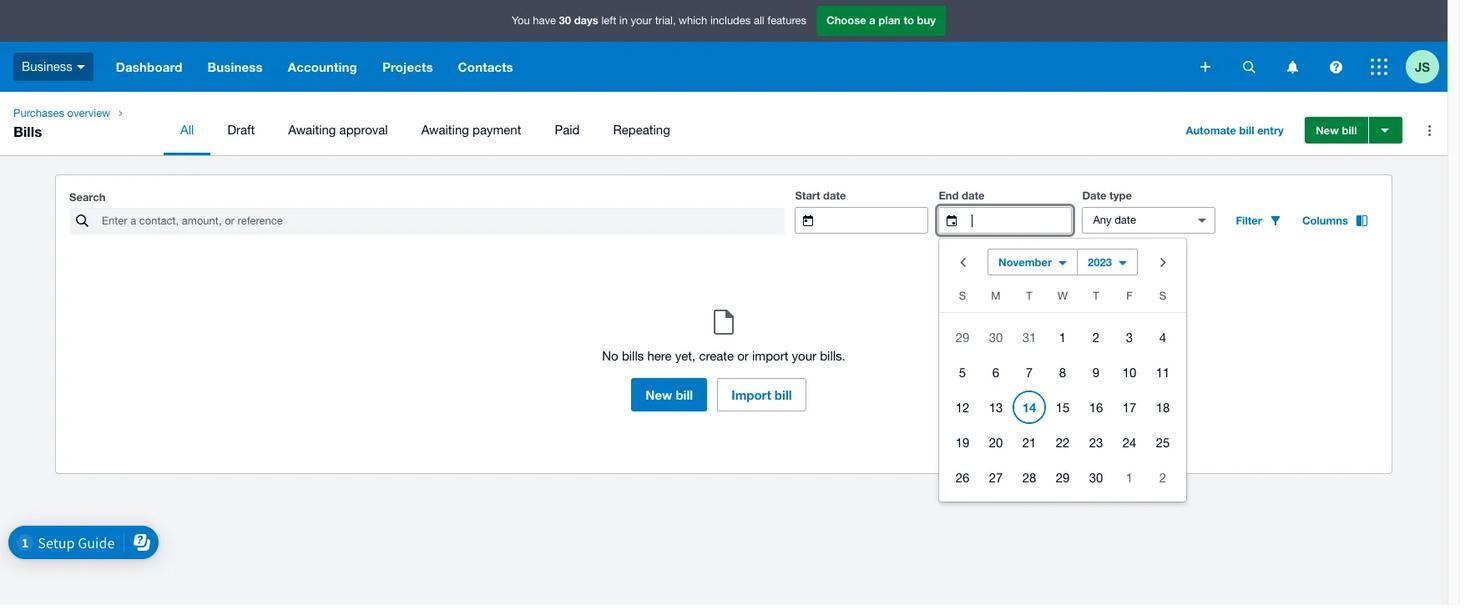 Task type: describe. For each thing, give the bounding box(es) containing it.
awaiting payment
[[421, 123, 521, 137]]

features
[[767, 14, 806, 27]]

awaiting for awaiting approval
[[288, 123, 336, 137]]

group containing november
[[939, 239, 1186, 502]]

wed nov 01 2023 cell
[[1046, 321, 1079, 354]]

end date
[[939, 189, 985, 202]]

grid containing s
[[939, 285, 1186, 495]]

overview
[[67, 107, 110, 119]]

2023
[[1088, 255, 1112, 269]]

1 s from the left
[[959, 290, 966, 302]]

mon nov 20 2023 cell
[[979, 426, 1013, 459]]

to
[[904, 14, 914, 27]]

no bills here yet, create or import your bills.
[[602, 349, 845, 363]]

draft link
[[211, 105, 271, 155]]

5 row from the top
[[939, 425, 1186, 460]]

which
[[679, 14, 707, 27]]

Start date field
[[827, 208, 928, 233]]

purchases overview link
[[7, 105, 117, 122]]

tue nov 21 2023 cell
[[1013, 426, 1046, 459]]

fri nov 10 2023 cell
[[1113, 356, 1146, 389]]

a
[[869, 14, 875, 27]]

business button
[[0, 42, 103, 92]]

draft
[[227, 123, 255, 137]]

no
[[602, 349, 618, 363]]

w
[[1058, 290, 1068, 302]]

automate bill entry button
[[1176, 117, 1294, 144]]

contacts button
[[445, 42, 526, 92]]

2 svg image from the left
[[1287, 61, 1298, 73]]

sun nov 19 2023 cell
[[939, 426, 979, 459]]

f
[[1126, 290, 1133, 302]]

sat nov 18 2023 cell
[[1146, 391, 1186, 424]]

bills.
[[820, 349, 845, 363]]

business button
[[195, 42, 275, 92]]

your inside you have 30 days left in your trial, which includes all features
[[631, 14, 652, 27]]

sun nov 26 2023 cell
[[939, 461, 979, 494]]

bills
[[13, 123, 42, 140]]

all
[[180, 123, 194, 137]]

create
[[699, 349, 734, 363]]

you
[[512, 14, 530, 27]]

date for end date
[[962, 189, 985, 202]]

paid
[[555, 123, 580, 137]]

buy
[[917, 14, 936, 27]]

all link
[[164, 105, 211, 155]]

repeating link
[[596, 105, 687, 155]]

sun nov 05 2023 cell
[[939, 356, 979, 389]]

sat nov 11 2023 cell
[[1146, 356, 1186, 389]]

30
[[559, 14, 571, 27]]

1 horizontal spatial svg image
[[1200, 62, 1210, 72]]

6 row from the top
[[939, 460, 1186, 495]]

2 row from the top
[[939, 320, 1186, 355]]

wed nov 22 2023 cell
[[1046, 426, 1079, 459]]

tue nov 07 2023 cell
[[1013, 356, 1046, 389]]

fri nov 24 2023 cell
[[1113, 426, 1146, 459]]

entry
[[1257, 124, 1284, 137]]

columns
[[1302, 214, 1348, 227]]

Date type field
[[1083, 208, 1184, 233]]

mon nov 27 2023 cell
[[979, 461, 1013, 494]]

start date
[[795, 189, 846, 202]]

overflow menu image
[[1413, 114, 1446, 147]]

2 t from the left
[[1093, 290, 1099, 302]]

accounting
[[288, 59, 357, 74]]

contacts
[[458, 59, 513, 74]]

awaiting for awaiting payment
[[421, 123, 469, 137]]

date
[[1082, 189, 1107, 202]]

3 row from the top
[[939, 355, 1186, 390]]

left
[[601, 14, 616, 27]]

thu nov 09 2023 cell
[[1079, 356, 1113, 389]]

columns button
[[1292, 207, 1378, 234]]

thu nov 02 2023 cell
[[1079, 321, 1113, 354]]

projects button
[[370, 42, 445, 92]]

3 svg image from the left
[[1329, 61, 1342, 73]]

purchases overview
[[13, 107, 110, 119]]



Task type: vqa. For each thing, say whether or not it's contained in the screenshot.
START
yes



Task type: locate. For each thing, give the bounding box(es) containing it.
next month image
[[1146, 245, 1180, 279]]

projects
[[382, 59, 433, 74]]

import bill button
[[717, 378, 806, 412]]

m
[[991, 290, 1001, 302]]

new right the entry
[[1316, 124, 1339, 137]]

filter button
[[1226, 207, 1292, 234]]

new bill right the entry
[[1316, 124, 1357, 137]]

4 row from the top
[[939, 390, 1186, 425]]

new inside bills navigation
[[1316, 124, 1339, 137]]

0 horizontal spatial new
[[646, 387, 672, 402]]

svg image
[[1371, 58, 1387, 75], [1200, 62, 1210, 72], [77, 65, 85, 69]]

business
[[22, 59, 72, 73], [207, 59, 263, 74]]

1 horizontal spatial new bill button
[[1305, 117, 1368, 144]]

new bill
[[1316, 124, 1357, 137], [646, 387, 693, 402]]

grid
[[939, 285, 1186, 495]]

awaiting
[[288, 123, 336, 137], [421, 123, 469, 137]]

repeating
[[613, 123, 670, 137]]

wed nov 08 2023 cell
[[1046, 356, 1079, 389]]

0 vertical spatial your
[[631, 14, 652, 27]]

t
[[1026, 290, 1032, 302], [1093, 290, 1099, 302]]

0 horizontal spatial t
[[1026, 290, 1032, 302]]

1 vertical spatial new
[[646, 387, 672, 402]]

in
[[619, 14, 628, 27]]

svg image inside business popup button
[[77, 65, 85, 69]]

menu inside bills navigation
[[164, 105, 1162, 155]]

1 vertical spatial new bill button
[[631, 378, 707, 412]]

bill left the entry
[[1239, 124, 1254, 137]]

date type
[[1082, 189, 1132, 202]]

End date field
[[970, 208, 1071, 233]]

import bill
[[731, 387, 792, 402]]

1 horizontal spatial t
[[1093, 290, 1099, 302]]

bill for import bill button
[[775, 387, 792, 402]]

new
[[1316, 124, 1339, 137], [646, 387, 672, 402]]

bills
[[622, 349, 644, 363]]

svg image
[[1243, 61, 1255, 73], [1287, 61, 1298, 73], [1329, 61, 1342, 73]]

menu containing all
[[164, 105, 1162, 155]]

bill for automate bill entry 'popup button'
[[1239, 124, 1254, 137]]

row down wed nov 08 2023 cell
[[939, 390, 1186, 425]]

1 awaiting from the left
[[288, 123, 336, 137]]

bill right import
[[775, 387, 792, 402]]

awaiting left approval
[[288, 123, 336, 137]]

bills navigation
[[0, 92, 1448, 155]]

0 vertical spatial new
[[1316, 124, 1339, 137]]

awaiting payment link
[[405, 105, 538, 155]]

2 s from the left
[[1159, 290, 1166, 302]]

includes
[[710, 14, 751, 27]]

1 horizontal spatial awaiting
[[421, 123, 469, 137]]

new bill down the here
[[646, 387, 693, 402]]

navigation containing dashboard
[[103, 42, 1189, 92]]

thu nov 16 2023 cell
[[1079, 391, 1113, 424]]

0 vertical spatial new bill button
[[1305, 117, 1368, 144]]

bill
[[1239, 124, 1254, 137], [1342, 124, 1357, 137], [676, 387, 693, 402], [775, 387, 792, 402]]

navigation
[[103, 42, 1189, 92]]

1 horizontal spatial your
[[792, 349, 816, 363]]

0 horizontal spatial new bill
[[646, 387, 693, 402]]

awaiting inside awaiting approval "link"
[[288, 123, 336, 137]]

automate bill entry
[[1186, 124, 1284, 137]]

js
[[1415, 59, 1430, 74]]

row up 'wed nov 15 2023' 'cell'
[[939, 355, 1186, 390]]

0 horizontal spatial svg image
[[1243, 61, 1255, 73]]

row group
[[939, 320, 1186, 495]]

row containing s
[[939, 285, 1186, 313]]

business up draft
[[207, 59, 263, 74]]

new down the here
[[646, 387, 672, 402]]

payment
[[473, 123, 521, 137]]

group
[[939, 239, 1186, 502]]

2 date from the left
[[962, 189, 985, 202]]

row down "wed nov 22 2023" cell
[[939, 460, 1186, 495]]

trial,
[[655, 14, 676, 27]]

business inside popup button
[[22, 59, 72, 73]]

here
[[647, 349, 672, 363]]

date right the start
[[823, 189, 846, 202]]

banner
[[0, 0, 1448, 92]]

0 horizontal spatial awaiting
[[288, 123, 336, 137]]

fri nov 17 2023 cell
[[1113, 391, 1146, 424]]

1 horizontal spatial date
[[962, 189, 985, 202]]

plan
[[879, 14, 901, 27]]

yet,
[[675, 349, 696, 363]]

bill inside 'popup button'
[[1239, 124, 1254, 137]]

js button
[[1406, 42, 1448, 92]]

previous month image
[[946, 245, 979, 279]]

type
[[1110, 189, 1132, 202]]

purchases
[[13, 107, 64, 119]]

s right f
[[1159, 290, 1166, 302]]

menu
[[164, 105, 1162, 155]]

bill for the new bill button inside the bills navigation
[[1342, 124, 1357, 137]]

approval
[[339, 123, 388, 137]]

business up purchases on the top
[[22, 59, 72, 73]]

s left m
[[959, 290, 966, 302]]

Search field
[[100, 209, 785, 234]]

svg image up automate
[[1200, 62, 1210, 72]]

new bill inside bills navigation
[[1316, 124, 1357, 137]]

new bill button right the entry
[[1305, 117, 1368, 144]]

filter
[[1236, 214, 1262, 227]]

1 row from the top
[[939, 285, 1186, 313]]

sat nov 04 2023 cell
[[1146, 321, 1186, 354]]

1 svg image from the left
[[1243, 61, 1255, 73]]

row down 'wed nov 15 2023' 'cell'
[[939, 425, 1186, 460]]

dashboard
[[116, 59, 182, 74]]

bill for left the new bill button
[[676, 387, 693, 402]]

date right end
[[962, 189, 985, 202]]

accounting button
[[275, 42, 370, 92]]

bill down yet,
[[676, 387, 693, 402]]

0 horizontal spatial svg image
[[77, 65, 85, 69]]

or
[[737, 349, 749, 363]]

new bill button inside bills navigation
[[1305, 117, 1368, 144]]

new bill button
[[1305, 117, 1368, 144], [631, 378, 707, 412]]

new bill for the new bill button inside the bills navigation
[[1316, 124, 1357, 137]]

all
[[754, 14, 764, 27]]

business inside dropdown button
[[207, 59, 263, 74]]

1 vertical spatial your
[[792, 349, 816, 363]]

wed nov 29 2023 cell
[[1046, 461, 1079, 494]]

you have 30 days left in your trial, which includes all features
[[512, 14, 806, 27]]

choose
[[826, 14, 866, 27]]

have
[[533, 14, 556, 27]]

wed nov 15 2023 cell
[[1046, 391, 1079, 424]]

awaiting approval
[[288, 123, 388, 137]]

2 horizontal spatial svg image
[[1329, 61, 1342, 73]]

paid link
[[538, 105, 596, 155]]

your left the bills. in the right of the page
[[792, 349, 816, 363]]

your right in
[[631, 14, 652, 27]]

t left f
[[1093, 290, 1099, 302]]

tue nov 28 2023 cell
[[1013, 461, 1046, 494]]

bill right the entry
[[1342, 124, 1357, 137]]

row up wed nov 08 2023 cell
[[939, 320, 1186, 355]]

import
[[752, 349, 788, 363]]

svg image up overview
[[77, 65, 85, 69]]

svg image left js
[[1371, 58, 1387, 75]]

end
[[939, 189, 959, 202]]

0 horizontal spatial new bill button
[[631, 378, 707, 412]]

date
[[823, 189, 846, 202], [962, 189, 985, 202]]

november
[[998, 255, 1052, 269]]

1 horizontal spatial new
[[1316, 124, 1339, 137]]

row
[[939, 285, 1186, 313], [939, 320, 1186, 355], [939, 355, 1186, 390], [939, 390, 1186, 425], [939, 425, 1186, 460], [939, 460, 1186, 495]]

awaiting left payment
[[421, 123, 469, 137]]

thu nov 30 2023 cell
[[1079, 461, 1113, 494]]

import
[[731, 387, 771, 402]]

dashboard link
[[103, 42, 195, 92]]

mon nov 13 2023 cell
[[979, 391, 1013, 424]]

choose a plan to buy
[[826, 14, 936, 27]]

your
[[631, 14, 652, 27], [792, 349, 816, 363]]

1 vertical spatial new bill
[[646, 387, 693, 402]]

0 vertical spatial new bill
[[1316, 124, 1357, 137]]

1 t from the left
[[1026, 290, 1032, 302]]

automate
[[1186, 124, 1236, 137]]

1 horizontal spatial svg image
[[1287, 61, 1298, 73]]

1 horizontal spatial s
[[1159, 290, 1166, 302]]

new bill for left the new bill button
[[646, 387, 693, 402]]

0 horizontal spatial s
[[959, 290, 966, 302]]

sat nov 25 2023 cell
[[1146, 426, 1186, 459]]

1 horizontal spatial business
[[207, 59, 263, 74]]

1 date from the left
[[823, 189, 846, 202]]

date for start date
[[823, 189, 846, 202]]

thu nov 23 2023 cell
[[1079, 426, 1113, 459]]

fri nov 03 2023 cell
[[1113, 321, 1146, 354]]

0 horizontal spatial business
[[22, 59, 72, 73]]

start
[[795, 189, 820, 202]]

t left w
[[1026, 290, 1032, 302]]

0 horizontal spatial date
[[823, 189, 846, 202]]

banner containing js
[[0, 0, 1448, 92]]

mon nov 06 2023 cell
[[979, 356, 1013, 389]]

row up wed nov 01 2023 cell
[[939, 285, 1186, 313]]

days
[[574, 14, 598, 27]]

awaiting approval link
[[271, 105, 405, 155]]

0 horizontal spatial your
[[631, 14, 652, 27]]

search
[[69, 190, 105, 204]]

new bill button down the here
[[631, 378, 707, 412]]

s
[[959, 290, 966, 302], [1159, 290, 1166, 302]]

sun nov 12 2023 cell
[[939, 391, 979, 424]]

tue nov 14 2023 cell
[[1013, 391, 1046, 424]]

navigation inside "banner"
[[103, 42, 1189, 92]]

2 awaiting from the left
[[421, 123, 469, 137]]

2 horizontal spatial svg image
[[1371, 58, 1387, 75]]

awaiting inside awaiting payment link
[[421, 123, 469, 137]]

1 horizontal spatial new bill
[[1316, 124, 1357, 137]]



